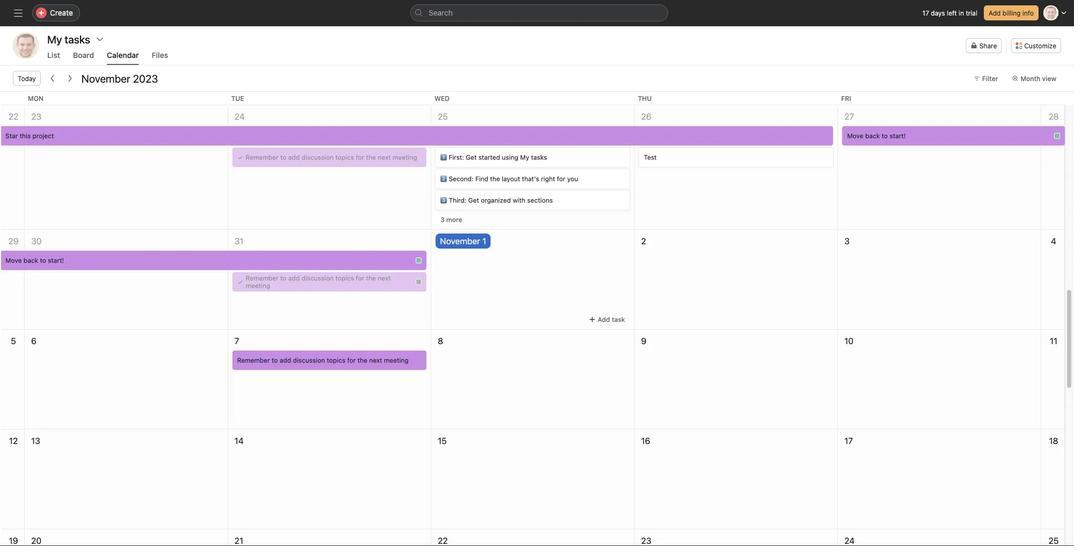 Task type: describe. For each thing, give the bounding box(es) containing it.
tt button
[[13, 33, 39, 59]]

11
[[1050, 336, 1058, 346]]

19
[[9, 536, 18, 546]]

get for organized
[[468, 197, 479, 204]]

tt
[[21, 41, 31, 51]]

today
[[18, 75, 36, 82]]

search button
[[411, 4, 668, 21]]

1 vertical spatial 25
[[1049, 536, 1059, 546]]

my tasks
[[47, 33, 90, 45]]

files
[[152, 51, 168, 60]]

star
[[5, 132, 18, 140]]

to inside 7 remember to add discussion topics for the next meeting
[[272, 357, 278, 364]]

share
[[980, 42, 997, 49]]

list link
[[47, 51, 60, 65]]

customize button
[[1011, 38, 1062, 53]]

1
[[483, 236, 487, 246]]

8
[[438, 336, 443, 346]]

add billing info button
[[984, 5, 1039, 20]]

project
[[33, 132, 54, 140]]

start! for 27
[[890, 132, 906, 140]]

21
[[235, 536, 243, 546]]

topics for 24
[[336, 154, 354, 161]]

5
[[11, 336, 16, 346]]

info
[[1023, 9, 1034, 17]]

discussion for 31
[[302, 274, 334, 282]]

3 for 3 more
[[441, 216, 445, 223]]

list
[[47, 51, 60, 60]]

star this project
[[5, 132, 54, 140]]

that's
[[522, 175, 540, 183]]

mon
[[28, 95, 43, 102]]

for inside remember to add discussion topics for the next meeting
[[356, 274, 364, 282]]

0 horizontal spatial 25
[[438, 111, 448, 122]]

2️⃣ second: find the layout that's right for you
[[441, 175, 578, 183]]

calendar link
[[107, 51, 139, 65]]

layout
[[502, 175, 520, 183]]

1️⃣
[[441, 154, 447, 161]]

fri
[[842, 95, 852, 102]]

to inside remember to add discussion topics for the next meeting
[[280, 274, 287, 282]]

billing
[[1003, 9, 1021, 17]]

add for add billing info
[[989, 9, 1001, 17]]

31
[[235, 236, 244, 246]]

7 remember to add discussion topics for the next meeting
[[235, 336, 409, 364]]

3️⃣ third: get organized with sections
[[441, 197, 553, 204]]

move back to start! for 27
[[848, 132, 906, 140]]

next for 24
[[378, 154, 391, 161]]

the inside 7 remember to add discussion topics for the next meeting
[[358, 357, 368, 364]]

wed
[[435, 95, 450, 102]]

remember for 24
[[246, 154, 279, 161]]

expand sidebar image
[[14, 9, 23, 17]]

3 more
[[441, 216, 462, 223]]

discussion inside 7 remember to add discussion topics for the next meeting
[[293, 357, 325, 364]]

calendar
[[107, 51, 139, 60]]

remember for 31
[[246, 274, 279, 282]]

days
[[931, 9, 946, 17]]

my
[[520, 154, 530, 161]]

tue
[[231, 95, 244, 102]]

back for 27
[[866, 132, 880, 140]]

14
[[235, 436, 244, 446]]

get for started
[[466, 154, 477, 161]]

0 vertical spatial 23
[[31, 111, 41, 122]]

next inside 7 remember to add discussion topics for the next meeting
[[369, 357, 382, 364]]

in
[[959, 9, 965, 17]]

search list box
[[411, 4, 668, 21]]

1 horizontal spatial 24
[[845, 536, 855, 546]]

2️⃣
[[441, 175, 447, 183]]

12
[[9, 436, 18, 446]]

create button
[[32, 4, 80, 21]]

9
[[641, 336, 647, 346]]

meeting for 31
[[246, 282, 270, 289]]

share button
[[967, 38, 1002, 53]]

trial
[[966, 9, 978, 17]]

this
[[20, 132, 31, 140]]

3️⃣
[[441, 197, 447, 204]]

view
[[1043, 75, 1057, 82]]

november 2023
[[82, 72, 158, 85]]

26
[[641, 111, 652, 122]]

show options image
[[96, 35, 104, 44]]

back for 30
[[24, 257, 38, 264]]

add for add task
[[598, 316, 610, 323]]

10
[[845, 336, 854, 346]]

add task button
[[585, 312, 630, 327]]

discussion for 24
[[302, 154, 334, 161]]

month view button
[[1008, 71, 1062, 86]]

2
[[641, 236, 646, 246]]

move for 30
[[5, 257, 22, 264]]

topics inside 7 remember to add discussion topics for the next meeting
[[327, 357, 346, 364]]

search
[[429, 8, 453, 17]]

november 1
[[440, 236, 487, 246]]



Task type: locate. For each thing, give the bounding box(es) containing it.
2 vertical spatial meeting
[[384, 357, 409, 364]]

1 horizontal spatial 22
[[438, 536, 448, 546]]

move back to start!
[[848, 132, 906, 140], [5, 257, 64, 264]]

first:
[[449, 154, 464, 161]]

remember to add discussion topics for the next meeting for 31
[[246, 274, 391, 289]]

customize
[[1025, 42, 1057, 49]]

1 vertical spatial topics
[[336, 274, 354, 282]]

2 vertical spatial remember
[[237, 357, 270, 364]]

more
[[447, 216, 462, 223]]

tasks
[[531, 154, 547, 161]]

1 horizontal spatial move back to start!
[[848, 132, 906, 140]]

1 vertical spatial 24
[[845, 536, 855, 546]]

the
[[366, 154, 376, 161], [490, 175, 500, 183], [366, 274, 376, 282], [358, 357, 368, 364]]

1️⃣ first: get started using my tasks
[[441, 154, 547, 161]]

16
[[641, 436, 651, 446]]

left
[[947, 9, 957, 17]]

using
[[502, 154, 519, 161]]

17
[[923, 9, 930, 17], [845, 436, 853, 446]]

1 horizontal spatial move
[[848, 132, 864, 140]]

add inside 7 remember to add discussion topics for the next meeting
[[280, 357, 291, 364]]

0 horizontal spatial start!
[[48, 257, 64, 264]]

0 vertical spatial topics
[[336, 154, 354, 161]]

topics inside remember to add discussion topics for the next meeting
[[336, 274, 354, 282]]

0 horizontal spatial 24
[[235, 111, 245, 122]]

0 vertical spatial add
[[989, 9, 1001, 17]]

18
[[1050, 436, 1059, 446]]

thu
[[638, 95, 652, 102]]

29
[[8, 236, 19, 246]]

2023
[[133, 72, 158, 85]]

0 horizontal spatial 17
[[845, 436, 853, 446]]

add inside remember to add discussion topics for the next meeting
[[288, 274, 300, 282]]

november down more
[[440, 236, 480, 246]]

0 vertical spatial move back to start!
[[848, 132, 906, 140]]

4
[[1052, 236, 1057, 246]]

second:
[[449, 175, 474, 183]]

test
[[644, 154, 657, 161]]

0 vertical spatial 24
[[235, 111, 245, 122]]

1 horizontal spatial add
[[989, 9, 1001, 17]]

move down 27
[[848, 132, 864, 140]]

november for november 2023
[[82, 72, 130, 85]]

1 vertical spatial 3
[[845, 236, 850, 246]]

20
[[31, 536, 41, 546]]

27
[[845, 111, 855, 122]]

board link
[[73, 51, 94, 65]]

next month image
[[65, 74, 74, 83]]

1 horizontal spatial 25
[[1049, 536, 1059, 546]]

28
[[1049, 111, 1059, 122]]

previous month image
[[48, 74, 57, 83]]

1 horizontal spatial start!
[[890, 132, 906, 140]]

discussion inside remember to add discussion topics for the next meeting
[[302, 274, 334, 282]]

0 horizontal spatial back
[[24, 257, 38, 264]]

get right third:
[[468, 197, 479, 204]]

november down "calendar" link
[[82, 72, 130, 85]]

with
[[513, 197, 526, 204]]

3 more button
[[436, 212, 467, 227]]

organized
[[481, 197, 511, 204]]

meeting inside 7 remember to add discussion topics for the next meeting
[[384, 357, 409, 364]]

november
[[82, 72, 130, 85], [440, 236, 480, 246]]

17 for 17 days left in trial
[[923, 9, 930, 17]]

1 vertical spatial november
[[440, 236, 480, 246]]

0 horizontal spatial 22
[[8, 111, 18, 122]]

next inside remember to add discussion topics for the next meeting
[[378, 274, 391, 282]]

0 vertical spatial remember
[[246, 154, 279, 161]]

0 vertical spatial start!
[[890, 132, 906, 140]]

november for november 1
[[440, 236, 480, 246]]

move back to start! down 27
[[848, 132, 906, 140]]

1 horizontal spatial back
[[866, 132, 880, 140]]

0 horizontal spatial add
[[598, 316, 610, 323]]

17 for 17
[[845, 436, 853, 446]]

30
[[31, 236, 42, 246]]

topics
[[336, 154, 354, 161], [336, 274, 354, 282], [327, 357, 346, 364]]

1 vertical spatial start!
[[48, 257, 64, 264]]

add
[[288, 154, 300, 161], [288, 274, 300, 282], [280, 357, 291, 364]]

1 remember to add discussion topics for the next meeting from the top
[[246, 154, 417, 161]]

sections
[[527, 197, 553, 204]]

for
[[356, 154, 364, 161], [557, 175, 566, 183], [356, 274, 364, 282], [347, 357, 356, 364]]

month view
[[1021, 75, 1057, 82]]

filter button
[[969, 71, 1003, 86]]

3 inside button
[[441, 216, 445, 223]]

add for 31
[[288, 274, 300, 282]]

0 vertical spatial meeting
[[393, 154, 417, 161]]

add billing info
[[989, 9, 1034, 17]]

6
[[31, 336, 36, 346]]

move back to start! for 30
[[5, 257, 64, 264]]

2 vertical spatial topics
[[327, 357, 346, 364]]

0 vertical spatial get
[[466, 154, 477, 161]]

0 vertical spatial 3
[[441, 216, 445, 223]]

22
[[8, 111, 18, 122], [438, 536, 448, 546]]

0 vertical spatial remember to add discussion topics for the next meeting
[[246, 154, 417, 161]]

today button
[[13, 71, 41, 86]]

next
[[378, 154, 391, 161], [378, 274, 391, 282], [369, 357, 382, 364]]

1 vertical spatial next
[[378, 274, 391, 282]]

1 vertical spatial remember to add discussion topics for the next meeting
[[246, 274, 391, 289]]

move
[[848, 132, 864, 140], [5, 257, 22, 264]]

1 horizontal spatial 23
[[641, 536, 652, 546]]

third:
[[449, 197, 467, 204]]

0 vertical spatial move
[[848, 132, 864, 140]]

for inside 7 remember to add discussion topics for the next meeting
[[347, 357, 356, 364]]

filter
[[983, 75, 999, 82]]

move for 27
[[848, 132, 864, 140]]

move back to start! down "30"
[[5, 257, 64, 264]]

1 vertical spatial meeting
[[246, 282, 270, 289]]

start! for 30
[[48, 257, 64, 264]]

0 vertical spatial add
[[288, 154, 300, 161]]

0 vertical spatial discussion
[[302, 154, 334, 161]]

1 vertical spatial add
[[288, 274, 300, 282]]

0 horizontal spatial move back to start!
[[5, 257, 64, 264]]

add inside button
[[598, 316, 610, 323]]

back
[[866, 132, 880, 140], [24, 257, 38, 264]]

board
[[73, 51, 94, 60]]

right
[[541, 175, 555, 183]]

1 vertical spatial remember
[[246, 274, 279, 282]]

meeting inside remember to add discussion topics for the next meeting
[[246, 282, 270, 289]]

1 horizontal spatial november
[[440, 236, 480, 246]]

0 vertical spatial 17
[[923, 9, 930, 17]]

0 horizontal spatial 23
[[31, 111, 41, 122]]

discussion
[[302, 154, 334, 161], [302, 274, 334, 282], [293, 357, 325, 364]]

0 horizontal spatial move
[[5, 257, 22, 264]]

1 vertical spatial add
[[598, 316, 610, 323]]

3
[[441, 216, 445, 223], [845, 236, 850, 246]]

1 vertical spatial 17
[[845, 436, 853, 446]]

you
[[568, 175, 578, 183]]

13
[[31, 436, 40, 446]]

0 vertical spatial november
[[82, 72, 130, 85]]

2 vertical spatial discussion
[[293, 357, 325, 364]]

add left task
[[598, 316, 610, 323]]

add for 24
[[288, 154, 300, 161]]

2 vertical spatial next
[[369, 357, 382, 364]]

the inside remember to add discussion topics for the next meeting
[[366, 274, 376, 282]]

get
[[466, 154, 477, 161], [468, 197, 479, 204]]

meeting for 24
[[393, 154, 417, 161]]

23
[[31, 111, 41, 122], [641, 536, 652, 546]]

0 horizontal spatial november
[[82, 72, 130, 85]]

0 horizontal spatial 3
[[441, 216, 445, 223]]

1 horizontal spatial 17
[[923, 9, 930, 17]]

add task
[[598, 316, 625, 323]]

topics for 31
[[336, 274, 354, 282]]

month
[[1021, 75, 1041, 82]]

files link
[[152, 51, 168, 65]]

add left billing
[[989, 9, 1001, 17]]

remember to add discussion topics for the next meeting for 24
[[246, 154, 417, 161]]

0 vertical spatial next
[[378, 154, 391, 161]]

task
[[612, 316, 625, 323]]

remember inside 7 remember to add discussion topics for the next meeting
[[237, 357, 270, 364]]

7
[[235, 336, 239, 346]]

1 vertical spatial 23
[[641, 536, 652, 546]]

17 days left in trial
[[923, 9, 978, 17]]

2 vertical spatial add
[[280, 357, 291, 364]]

create
[[50, 8, 73, 17]]

add inside button
[[989, 9, 1001, 17]]

0 vertical spatial 22
[[8, 111, 18, 122]]

1 vertical spatial discussion
[[302, 274, 334, 282]]

started
[[479, 154, 500, 161]]

25
[[438, 111, 448, 122], [1049, 536, 1059, 546]]

1 vertical spatial get
[[468, 197, 479, 204]]

1 horizontal spatial 3
[[845, 236, 850, 246]]

1 vertical spatial back
[[24, 257, 38, 264]]

1 vertical spatial 22
[[438, 536, 448, 546]]

1 vertical spatial move back to start!
[[5, 257, 64, 264]]

0 vertical spatial back
[[866, 132, 880, 140]]

get right first:
[[466, 154, 477, 161]]

next for 31
[[378, 274, 391, 282]]

0 vertical spatial 25
[[438, 111, 448, 122]]

find
[[476, 175, 489, 183]]

1 vertical spatial move
[[5, 257, 22, 264]]

2 remember to add discussion topics for the next meeting from the top
[[246, 274, 391, 289]]

move down 29
[[5, 257, 22, 264]]

3 for 3
[[845, 236, 850, 246]]



Task type: vqa. For each thing, say whether or not it's contained in the screenshot.
"Workflow" link
no



